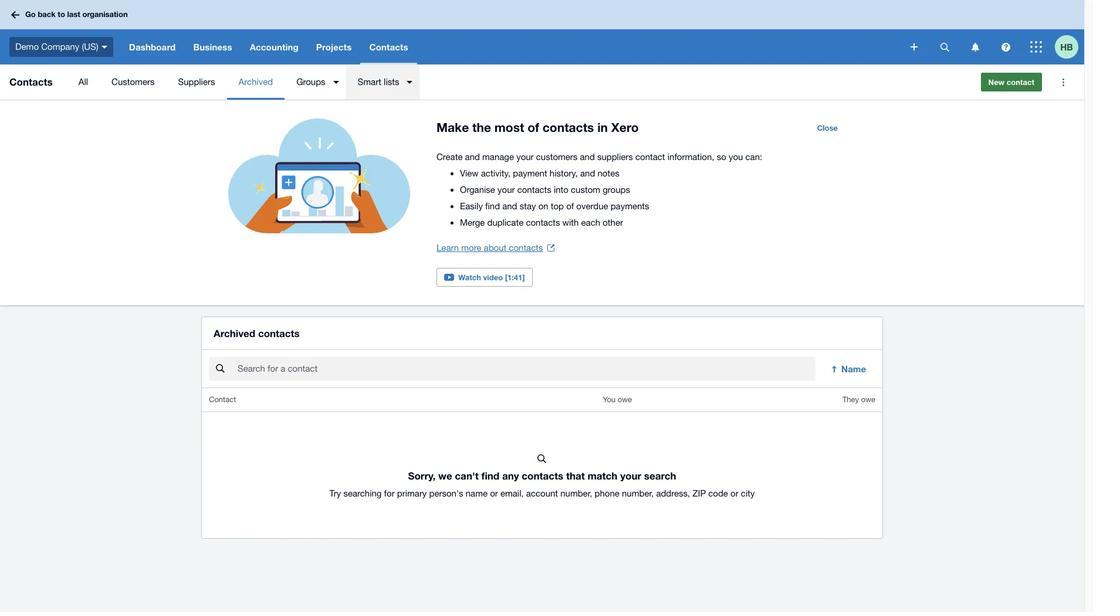 Task type: locate. For each thing, give the bounding box(es) containing it.
of right most
[[528, 120, 539, 135]]

name
[[466, 489, 488, 499]]

view
[[460, 168, 479, 178]]

1 owe from the left
[[618, 396, 632, 405]]

accounting
[[250, 42, 299, 52]]

0 vertical spatial contacts
[[369, 42, 408, 52]]

learn more about contacts link
[[437, 240, 555, 257]]

0 vertical spatial your
[[517, 152, 534, 162]]

lists
[[384, 77, 399, 87]]

contact right new
[[1007, 77, 1035, 87]]

into
[[554, 185, 569, 195]]

navigation
[[120, 29, 903, 65]]

customers
[[536, 152, 578, 162]]

your
[[517, 152, 534, 162], [498, 185, 515, 195], [621, 470, 642, 483]]

1 horizontal spatial your
[[517, 152, 534, 162]]

find up duplicate
[[485, 201, 500, 211]]

xero
[[612, 120, 639, 135]]

so
[[717, 152, 727, 162]]

banner containing hb
[[0, 0, 1085, 65]]

hb button
[[1055, 29, 1085, 65]]

1 vertical spatial your
[[498, 185, 515, 195]]

number,
[[561, 489, 593, 499], [622, 489, 654, 499]]

2 owe from the left
[[861, 396, 876, 405]]

contacts
[[369, 42, 408, 52], [9, 76, 53, 88]]

menu
[[67, 65, 972, 100]]

and up view
[[465, 152, 480, 162]]

number, down "search"
[[622, 489, 654, 499]]

0 horizontal spatial or
[[490, 489, 498, 499]]

learn
[[437, 243, 459, 253]]

1 horizontal spatial or
[[731, 489, 739, 499]]

svg image
[[11, 11, 19, 18], [941, 43, 949, 51], [972, 43, 979, 51], [1002, 43, 1010, 51], [911, 43, 918, 50]]

archived for archived contacts
[[214, 328, 255, 340]]

each
[[581, 218, 600, 228]]

your down the activity,
[[498, 185, 515, 195]]

find left any
[[482, 470, 500, 483]]

can't
[[455, 470, 479, 483]]

dashboard
[[129, 42, 176, 52]]

you
[[729, 152, 743, 162]]

1 horizontal spatial svg image
[[1031, 41, 1042, 53]]

1 horizontal spatial number,
[[622, 489, 654, 499]]

search
[[644, 470, 677, 483]]

sorry, we can't find any contacts that match your search
[[408, 470, 677, 483]]

0 vertical spatial of
[[528, 120, 539, 135]]

1 vertical spatial archived
[[214, 328, 255, 340]]

0 vertical spatial contact
[[1007, 77, 1035, 87]]

contact right suppliers
[[636, 152, 665, 162]]

name button
[[823, 358, 876, 381]]

actions menu image
[[1052, 70, 1075, 94]]

easily find and stay on top of overdue payments
[[460, 201, 650, 211]]

other
[[603, 218, 623, 228]]

2 horizontal spatial your
[[621, 470, 642, 483]]

more
[[461, 243, 482, 253]]

of right top
[[566, 201, 574, 211]]

you
[[603, 396, 616, 405]]

contacts
[[543, 120, 594, 135], [517, 185, 552, 195], [526, 218, 560, 228], [509, 243, 543, 253], [258, 328, 300, 340], [522, 470, 564, 483]]

archived for archived
[[239, 77, 273, 87]]

address,
[[656, 489, 690, 499]]

1 vertical spatial find
[[482, 470, 500, 483]]

svg image right (us)
[[101, 46, 107, 49]]

business button
[[185, 29, 241, 65]]

1 vertical spatial of
[[566, 201, 574, 211]]

2 number, from the left
[[622, 489, 654, 499]]

owe right you
[[618, 396, 632, 405]]

1 horizontal spatial contact
[[1007, 77, 1035, 87]]

archived
[[239, 77, 273, 87], [214, 328, 255, 340]]

0 horizontal spatial svg image
[[101, 46, 107, 49]]

0 horizontal spatial contact
[[636, 152, 665, 162]]

number, down the that
[[561, 489, 593, 499]]

0 vertical spatial archived
[[239, 77, 273, 87]]

business
[[193, 42, 232, 52]]

duplicate
[[487, 218, 524, 228]]

and up duplicate
[[503, 201, 517, 211]]

svg image left hb
[[1031, 41, 1042, 53]]

0 horizontal spatial of
[[528, 120, 539, 135]]

archived contacts
[[214, 328, 300, 340]]

close
[[817, 123, 838, 133]]

searching
[[344, 489, 382, 499]]

contact
[[209, 396, 236, 405]]

0 horizontal spatial contacts
[[9, 76, 53, 88]]

0 horizontal spatial number,
[[561, 489, 593, 499]]

or left city
[[731, 489, 739, 499]]

find
[[485, 201, 500, 211], [482, 470, 500, 483]]

primary
[[397, 489, 427, 499]]

0 horizontal spatial owe
[[618, 396, 632, 405]]

banner
[[0, 0, 1085, 65]]

new
[[989, 77, 1005, 87]]

owe for you owe
[[618, 396, 632, 405]]

owe right they
[[861, 396, 876, 405]]

navigation containing dashboard
[[120, 29, 903, 65]]

payments
[[611, 201, 650, 211]]

merge
[[460, 218, 485, 228]]

contact inside "button"
[[1007, 77, 1035, 87]]

1 vertical spatial contact
[[636, 152, 665, 162]]

demo
[[15, 42, 39, 52]]

back
[[38, 10, 56, 19]]

accounting button
[[241, 29, 307, 65]]

contacts down demo
[[9, 76, 53, 88]]

or
[[490, 489, 498, 499], [731, 489, 739, 499]]

go back to last organisation
[[25, 10, 128, 19]]

or right name
[[490, 489, 498, 499]]

1 horizontal spatial owe
[[861, 396, 876, 405]]

1 horizontal spatial contacts
[[369, 42, 408, 52]]

archived inside button
[[239, 77, 273, 87]]

custom
[[571, 185, 601, 195]]

customers button
[[100, 65, 166, 100]]

the
[[473, 120, 491, 135]]

svg image
[[1031, 41, 1042, 53], [101, 46, 107, 49]]

smart
[[358, 77, 381, 87]]

and
[[465, 152, 480, 162], [580, 152, 595, 162], [581, 168, 595, 178], [503, 201, 517, 211]]

contacts up lists
[[369, 42, 408, 52]]

2 vertical spatial your
[[621, 470, 642, 483]]

your right 'match'
[[621, 470, 642, 483]]

your up payment
[[517, 152, 534, 162]]

we
[[438, 470, 452, 483]]

customers
[[112, 77, 155, 87]]

activity,
[[481, 168, 511, 178]]



Task type: describe. For each thing, give the bounding box(es) containing it.
1 or from the left
[[490, 489, 498, 499]]

payment
[[513, 168, 547, 178]]

that
[[566, 470, 585, 483]]

contact list table element
[[202, 389, 883, 539]]

manage
[[483, 152, 514, 162]]

svg image inside go back to last organisation link
[[11, 11, 19, 18]]

zip
[[693, 489, 706, 499]]

and up custom at the top right
[[581, 168, 595, 178]]

dashboard link
[[120, 29, 185, 65]]

demo company (us)
[[15, 42, 98, 52]]

close button
[[810, 119, 845, 137]]

1 number, from the left
[[561, 489, 593, 499]]

smart lists button
[[346, 65, 420, 100]]

new contact
[[989, 77, 1035, 87]]

watch
[[458, 273, 481, 282]]

contacts inside dropdown button
[[369, 42, 408, 52]]

and left suppliers
[[580, 152, 595, 162]]

hb
[[1061, 41, 1073, 52]]

for
[[384, 489, 395, 499]]

contacts button
[[361, 29, 417, 65]]

0 vertical spatial find
[[485, 201, 500, 211]]

sorry,
[[408, 470, 436, 483]]

organise
[[460, 185, 495, 195]]

learn more about contacts
[[437, 243, 543, 253]]

can:
[[746, 152, 763, 162]]

try searching for primary person's name or email, account number, phone number, address, zip code or city
[[330, 489, 755, 499]]

they
[[843, 396, 859, 405]]

video
[[483, 273, 503, 282]]

city
[[741, 489, 755, 499]]

groups button
[[285, 65, 346, 100]]

most
[[495, 120, 524, 135]]

about
[[484, 243, 507, 253]]

all button
[[67, 65, 100, 100]]

projects
[[316, 42, 352, 52]]

0 horizontal spatial your
[[498, 185, 515, 195]]

they owe
[[843, 396, 876, 405]]

merge duplicate contacts with each other
[[460, 218, 623, 228]]

all
[[78, 77, 88, 87]]

any
[[502, 470, 519, 483]]

smart lists
[[358, 77, 399, 87]]

create and manage your customers and suppliers contact information, so you can:
[[437, 152, 763, 162]]

account
[[526, 489, 558, 499]]

smart lists menu item
[[346, 65, 420, 100]]

overdue
[[577, 201, 608, 211]]

make the most of contacts in xero
[[437, 120, 639, 135]]

create
[[437, 152, 463, 162]]

navigation inside banner
[[120, 29, 903, 65]]

contacts inside contact list table element
[[522, 470, 564, 483]]

archived button
[[227, 65, 285, 100]]

go
[[25, 10, 36, 19]]

easily
[[460, 201, 483, 211]]

top
[[551, 201, 564, 211]]

in
[[598, 120, 608, 135]]

2 or from the left
[[731, 489, 739, 499]]

watch video [1:41]
[[458, 273, 525, 282]]

projects button
[[307, 29, 361, 65]]

information,
[[668, 152, 715, 162]]

[1:41]
[[505, 273, 525, 282]]

with
[[563, 218, 579, 228]]

on
[[539, 201, 549, 211]]

email,
[[501, 489, 524, 499]]

you owe
[[603, 396, 632, 405]]

try
[[330, 489, 341, 499]]

person's
[[429, 489, 463, 499]]

watch video [1:41] button
[[437, 268, 533, 287]]

go back to last organisation link
[[7, 4, 135, 25]]

svg image inside demo company (us) popup button
[[101, 46, 107, 49]]

view activity, payment history, and notes
[[460, 168, 620, 178]]

organisation
[[82, 10, 128, 19]]

your inside contact list table element
[[621, 470, 642, 483]]

1 vertical spatial contacts
[[9, 76, 53, 88]]

match
[[588, 470, 618, 483]]

new contact button
[[981, 73, 1042, 92]]

find inside contact list table element
[[482, 470, 500, 483]]

to
[[58, 10, 65, 19]]

owe for they owe
[[861, 396, 876, 405]]

history,
[[550, 168, 578, 178]]

1 horizontal spatial of
[[566, 201, 574, 211]]

suppliers
[[598, 152, 633, 162]]

groups
[[603, 185, 630, 195]]

make
[[437, 120, 469, 135]]

Search for a contact field
[[237, 358, 816, 380]]

organise your contacts into custom groups
[[460, 185, 630, 195]]

last
[[67, 10, 80, 19]]

demo company (us) button
[[0, 29, 120, 65]]

(us)
[[82, 42, 98, 52]]

stay
[[520, 201, 536, 211]]

menu containing all
[[67, 65, 972, 100]]

groups
[[296, 77, 326, 87]]

phone
[[595, 489, 620, 499]]

company
[[41, 42, 79, 52]]



Task type: vqa. For each thing, say whether or not it's contained in the screenshot.
other
yes



